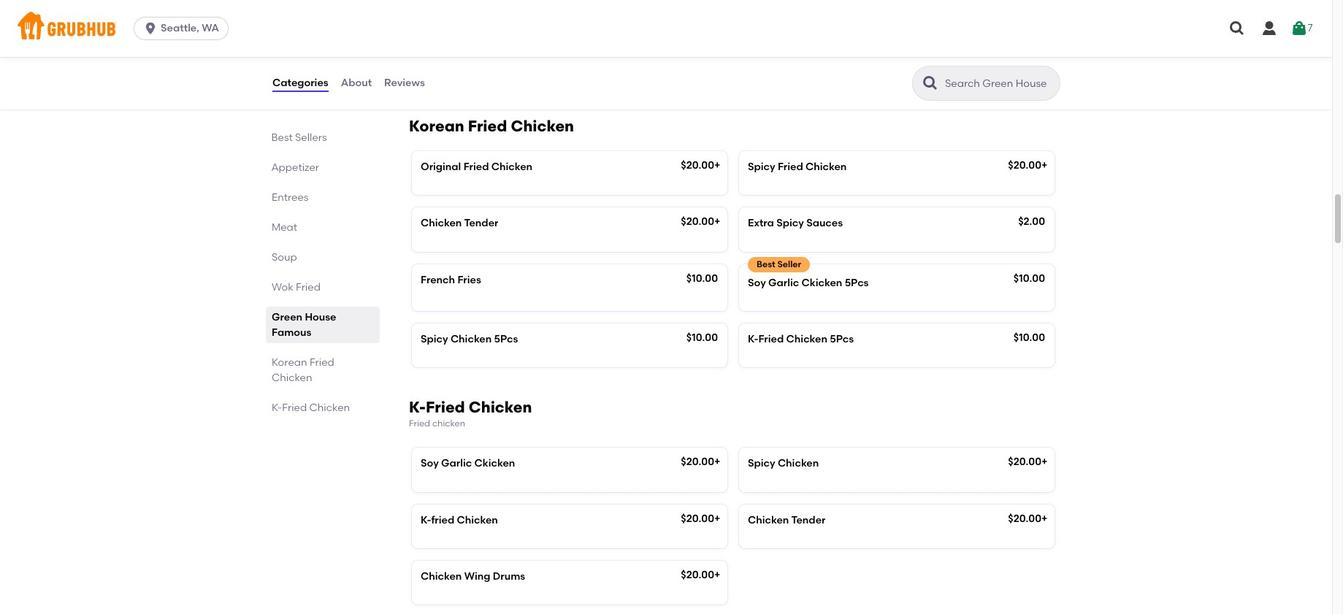 Task type: vqa. For each thing, say whether or not it's contained in the screenshot.
Best Sellers
yes



Task type: locate. For each thing, give the bounding box(es) containing it.
1 horizontal spatial best
[[757, 259, 776, 269]]

spicy for spicy fried chicken
[[748, 161, 775, 173]]

famous
[[272, 327, 311, 339]]

best left seller
[[757, 259, 776, 269]]

green
[[272, 311, 302, 324]]

$2.00
[[1018, 216, 1045, 228]]

soy garlic ckicken
[[421, 458, 515, 470]]

reviews
[[384, 77, 425, 89]]

garlic
[[769, 277, 799, 289], [441, 458, 472, 470]]

korean down the famous
[[272, 356, 307, 369]]

best inside best seller soy garlic ckicken 5pcs
[[757, 259, 776, 269]]

0 horizontal spatial svg image
[[143, 21, 158, 36]]

entrees
[[272, 191, 309, 204]]

0 horizontal spatial tender
[[464, 217, 499, 230]]

$20.00 +
[[681, 159, 721, 172], [1008, 159, 1048, 172], [681, 216, 721, 228], [681, 456, 721, 469], [1008, 456, 1048, 469], [681, 513, 721, 525], [1008, 513, 1048, 525], [681, 569, 721, 582]]

0 horizontal spatial korean
[[272, 356, 307, 369]]

k- for k-fried chicken
[[421, 514, 431, 527]]

5pcs
[[845, 277, 869, 289], [494, 333, 518, 345], [830, 333, 854, 345]]

extra spicy sauces
[[748, 217, 843, 230]]

french fries
[[421, 274, 481, 286]]

best left the sellers
[[272, 131, 293, 144]]

0 vertical spatial ckicken
[[802, 277, 842, 289]]

svg image
[[1229, 20, 1246, 37], [1290, 20, 1308, 37], [143, 21, 158, 36]]

1 vertical spatial ckicken
[[474, 458, 515, 470]]

fried
[[468, 117, 507, 135], [464, 161, 489, 173], [778, 161, 803, 173], [296, 281, 321, 294], [759, 333, 784, 345], [310, 356, 334, 369], [426, 398, 465, 416], [282, 402, 307, 414], [409, 419, 430, 429]]

0 vertical spatial soy
[[748, 277, 766, 289]]

1 horizontal spatial korean fried chicken
[[409, 117, 574, 135]]

chicken tender down 'spicy chicken'
[[748, 514, 826, 527]]

spicy
[[748, 161, 775, 173], [777, 217, 804, 230], [421, 333, 448, 345], [748, 458, 775, 470]]

korean fried chicken up original fried chicken
[[409, 117, 574, 135]]

k- inside k-fried chicken fried chicken
[[409, 398, 426, 416]]

chicken inside k-fried chicken fried chicken
[[469, 398, 532, 416]]

chicken inside the "korean fried chicken"
[[272, 372, 312, 384]]

svg image left seattle,
[[143, 21, 158, 36]]

chicken tender
[[421, 217, 499, 230], [748, 514, 826, 527]]

0 vertical spatial korean
[[409, 117, 464, 135]]

+
[[714, 159, 721, 172], [1042, 159, 1048, 172], [714, 216, 721, 228], [714, 456, 721, 469], [1042, 456, 1048, 469], [714, 513, 721, 525], [1042, 513, 1048, 525], [714, 569, 721, 582]]

k-fried chicken 5pcs
[[748, 333, 854, 345]]

0 horizontal spatial chicken tender
[[421, 217, 499, 230]]

chicken tender up french fries
[[421, 217, 499, 230]]

tender
[[464, 217, 499, 230], [791, 514, 826, 527]]

1 vertical spatial garlic
[[441, 458, 472, 470]]

$20.00
[[681, 159, 714, 172], [1008, 159, 1042, 172], [681, 216, 714, 228], [681, 456, 714, 469], [1008, 456, 1042, 469], [681, 513, 714, 525], [1008, 513, 1042, 525], [681, 569, 714, 582]]

green house famous
[[272, 311, 336, 339]]

ckicken
[[802, 277, 842, 289], [474, 458, 515, 470]]

about
[[341, 77, 372, 89]]

1 vertical spatial korean
[[272, 356, 307, 369]]

korean fried chicken
[[409, 117, 574, 135], [272, 356, 334, 384]]

seattle,
[[161, 22, 199, 34]]

0 vertical spatial korean fried chicken
[[409, 117, 574, 135]]

korean fried chicken up k-fried chicken
[[272, 356, 334, 384]]

fries
[[458, 274, 481, 286]]

0 vertical spatial garlic
[[769, 277, 799, 289]]

1 horizontal spatial garlic
[[769, 277, 799, 289]]

svg image
[[1261, 20, 1278, 37]]

1 vertical spatial korean fried chicken
[[272, 356, 334, 384]]

korean up the original
[[409, 117, 464, 135]]

soy down the chicken
[[421, 458, 439, 470]]

chicken
[[432, 419, 465, 429]]

best
[[272, 131, 293, 144], [757, 259, 776, 269]]

ckicken down sauces
[[802, 277, 842, 289]]

1 vertical spatial best
[[757, 259, 776, 269]]

about button
[[340, 57, 373, 110]]

spicy chicken
[[748, 458, 819, 470]]

garlic down the chicken
[[441, 458, 472, 470]]

1 horizontal spatial ckicken
[[802, 277, 842, 289]]

svg image right svg image
[[1290, 20, 1308, 37]]

ckicken down k-fried chicken fried chicken
[[474, 458, 515, 470]]

0 vertical spatial chicken tender
[[421, 217, 499, 230]]

tender down original fried chicken
[[464, 217, 499, 230]]

drums
[[493, 571, 525, 583]]

svg image left svg image
[[1229, 20, 1246, 37]]

categories button
[[272, 57, 329, 110]]

0 horizontal spatial best
[[272, 131, 293, 144]]

bibimbap
[[421, 52, 470, 65]]

chicken
[[511, 117, 574, 135], [491, 161, 533, 173], [806, 161, 847, 173], [421, 217, 462, 230], [451, 333, 492, 345], [786, 333, 828, 345], [272, 372, 312, 384], [469, 398, 532, 416], [309, 402, 350, 414], [778, 458, 819, 470], [457, 514, 498, 527], [748, 514, 789, 527], [421, 571, 462, 583]]

spicy for spicy chicken 5pcs
[[421, 333, 448, 345]]

$10.00
[[687, 272, 718, 285], [1014, 272, 1045, 285], [687, 332, 718, 344], [1014, 332, 1045, 344]]

1 horizontal spatial soy
[[748, 277, 766, 289]]

0 vertical spatial best
[[272, 131, 293, 144]]

svg image inside seattle, wa button
[[143, 21, 158, 36]]

spicy fried chicken
[[748, 161, 847, 173]]

soy
[[748, 277, 766, 289], [421, 458, 439, 470]]

original fried chicken
[[421, 161, 533, 173]]

5pcs inside best seller soy garlic ckicken 5pcs
[[845, 277, 869, 289]]

garlic down seller
[[769, 277, 799, 289]]

soy down extra
[[748, 277, 766, 289]]

tender down 'spicy chicken'
[[791, 514, 826, 527]]

sellers
[[296, 131, 327, 144]]

ckicken inside best seller soy garlic ckicken 5pcs
[[802, 277, 842, 289]]

korean
[[409, 117, 464, 135], [272, 356, 307, 369]]

k-
[[748, 333, 759, 345], [409, 398, 426, 416], [272, 402, 282, 414], [421, 514, 431, 527]]

wa
[[202, 22, 219, 34]]

0 horizontal spatial soy
[[421, 458, 439, 470]]

2 horizontal spatial svg image
[[1290, 20, 1308, 37]]

search icon image
[[922, 75, 939, 92]]

svg image inside 7 button
[[1290, 20, 1308, 37]]

svg image for 7
[[1290, 20, 1308, 37]]

1 horizontal spatial chicken tender
[[748, 514, 826, 527]]

1 horizontal spatial tender
[[791, 514, 826, 527]]



Task type: describe. For each thing, give the bounding box(es) containing it.
k-fried chicken fried chicken
[[409, 398, 532, 429]]

best sellers
[[272, 131, 327, 144]]

k-fried chicken
[[421, 514, 498, 527]]

1 vertical spatial tender
[[791, 514, 826, 527]]

korean inside the "korean fried chicken"
[[272, 356, 307, 369]]

meat
[[272, 221, 297, 234]]

spicy image
[[748, 8, 761, 21]]

1 vertical spatial soy
[[421, 458, 439, 470]]

7
[[1308, 22, 1313, 34]]

$10.00 for k-fried chicken 5pcs
[[1014, 332, 1045, 344]]

wing
[[464, 571, 491, 583]]

appetizer
[[272, 161, 320, 174]]

garlic inside best seller soy garlic ckicken 5pcs
[[769, 277, 799, 289]]

Search Green House search field
[[944, 77, 1056, 91]]

categories
[[272, 77, 328, 89]]

0 horizontal spatial korean fried chicken
[[272, 356, 334, 384]]

$12.95
[[689, 51, 718, 63]]

french
[[421, 274, 455, 286]]

best for seller
[[757, 259, 776, 269]]

k- for k-fried chicken
[[272, 402, 282, 414]]

wok
[[272, 281, 293, 294]]

main navigation navigation
[[0, 0, 1332, 57]]

fried
[[431, 514, 455, 527]]

house
[[305, 311, 336, 324]]

seattle, wa
[[161, 22, 219, 34]]

0 horizontal spatial garlic
[[441, 458, 472, 470]]

k-fried chicken
[[272, 402, 350, 414]]

0 vertical spatial tender
[[464, 217, 499, 230]]

original
[[421, 161, 461, 173]]

best seller soy garlic ckicken 5pcs
[[748, 259, 869, 289]]

chicken wing drums
[[421, 571, 525, 583]]

soy inside best seller soy garlic ckicken 5pcs
[[748, 277, 766, 289]]

k- for k-fried chicken fried chicken
[[409, 398, 426, 416]]

1 horizontal spatial korean
[[409, 117, 464, 135]]

spicy chicken 5pcs
[[421, 333, 518, 345]]

spicy for spicy chicken
[[748, 458, 775, 470]]

reviews button
[[384, 57, 426, 110]]

extra
[[748, 217, 774, 230]]

best for sellers
[[272, 131, 293, 144]]

1 vertical spatial chicken tender
[[748, 514, 826, 527]]

wok fried
[[272, 281, 321, 294]]

1 horizontal spatial svg image
[[1229, 20, 1246, 37]]

seller
[[778, 259, 802, 269]]

$10.00 for spicy chicken 5pcs
[[687, 332, 718, 344]]

7 button
[[1290, 15, 1313, 42]]

soup
[[272, 251, 297, 264]]

0 horizontal spatial ckicken
[[474, 458, 515, 470]]

seattle, wa button
[[134, 17, 234, 40]]

svg image for seattle, wa
[[143, 21, 158, 36]]

k- for k-fried chicken 5pcs
[[748, 333, 759, 345]]

sauces
[[807, 217, 843, 230]]

$10.00 for french fries
[[687, 272, 718, 285]]



